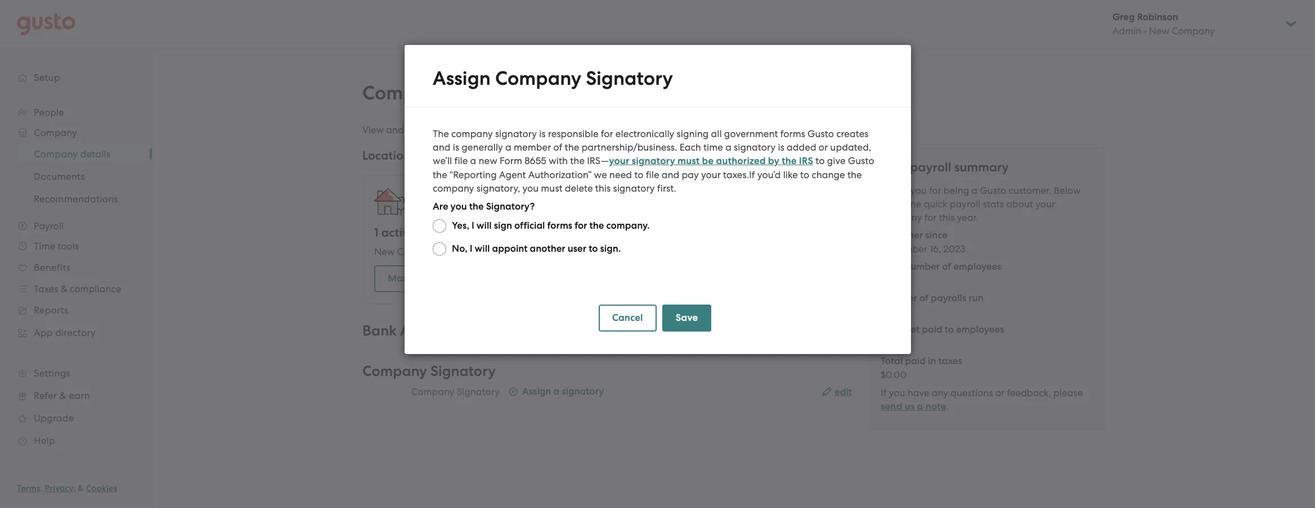 Task type: vqa. For each thing, say whether or not it's contained in the screenshot.
right If
yes



Task type: describe. For each thing, give the bounding box(es) containing it.
2 horizontal spatial 1
[[588, 247, 592, 258]]

november
[[881, 244, 928, 255]]

member
[[514, 142, 551, 153]]

list containing customer since
[[881, 229, 1094, 382]]

appoint
[[492, 243, 527, 255]]

document containing assign
[[404, 45, 911, 355]]

company inside the company signatory is responsible for electronically signing all government forms gusto creates and is generally a member of the partnership/business. each time a signatory is added or updated, we'll file a new form 8655 with the irs—
[[451, 128, 493, 140]]

the up 'like'
[[782, 155, 797, 167]]

customer.
[[1009, 185, 1052, 196]]

payroll inside 'thank you for being a gusto customer. below are some quick payroll stats about your company for this year.'
[[950, 199, 981, 210]]

company.
[[606, 220, 650, 232]]

1 horizontal spatial is
[[539, 128, 546, 140]]

i for yes,
[[471, 220, 474, 232]]

are you the signatory?
[[433, 201, 535, 213]]

1 vertical spatial company signatory
[[411, 387, 500, 398]]

total inside total paid in taxes $0.00
[[881, 356, 903, 368]]

the up yes,
[[469, 201, 484, 213]]

manage your company locations link
[[374, 266, 565, 293]]

save
[[676, 312, 698, 324]]

thank
[[881, 185, 908, 196]]

to right "need"
[[634, 169, 643, 181]]

signatory?
[[486, 201, 535, 213]]

2023
[[944, 244, 966, 255]]

change
[[812, 169, 845, 181]]

accounts
[[607, 124, 647, 136]]

1 vertical spatial active
[[466, 247, 493, 258]]

or inside if you have any questions or feedback, please send us a note .
[[996, 388, 1005, 399]]

has
[[443, 247, 458, 258]]

to give gusto the "reporting agent authorization" we need to file and pay your taxes.
[[433, 155, 874, 181]]

number
[[905, 261, 940, 273]]

and up time
[[700, 124, 717, 136]]

business
[[448, 124, 485, 136]]

the company signatory is responsible for electronically signing all government forms gusto creates and is generally a member of the partnership/business. each time a signatory is added or updated, we'll file a new form 8655 with the irs—
[[433, 128, 871, 167]]

you for are you the signatory?
[[450, 201, 467, 213]]

0 vertical spatial edit
[[406, 124, 424, 136]]

company up "no, i will appoint another user to sign." option
[[419, 226, 471, 240]]

being
[[944, 185, 969, 196]]

in inside total paid in taxes $0.00
[[928, 356, 936, 368]]

cookies button
[[86, 482, 117, 496]]

each
[[679, 142, 701, 153]]

payrolls
[[931, 293, 967, 305]]

gusto inside the company signatory is responsible for electronically signing all government forms gusto creates and is generally a member of the partnership/business. each time a signatory is added or updated, we'll file a new form 8655 with the irs—
[[807, 128, 834, 140]]

creates
[[836, 128, 869, 140]]

0 horizontal spatial active
[[382, 226, 416, 240]]

quick
[[924, 199, 948, 210]]

run
[[969, 293, 984, 305]]

your
[[881, 160, 907, 175]]

net
[[905, 324, 920, 336]]

taxes
[[939, 356, 962, 368]]

company down no,
[[452, 273, 494, 285]]

0 vertical spatial in
[[578, 247, 586, 258]]

to inside "list"
[[945, 324, 954, 336]]

will for sign
[[476, 220, 492, 232]]

us
[[905, 401, 915, 413]]

1 horizontal spatial of
[[920, 293, 929, 305]]

your inside to give gusto the "reporting agent authorization" we need to file and pay your taxes.
[[701, 169, 721, 181]]

stats
[[983, 199, 1004, 210]]

all
[[711, 128, 722, 140]]

your signatory must be authorized by the irs
[[609, 155, 813, 167]]

government
[[724, 128, 778, 140]]

send
[[881, 401, 903, 413]]

sign.
[[600, 243, 621, 255]]

updated,
[[830, 142, 871, 153]]

2 vertical spatial signatory
[[457, 387, 500, 398]]

signatory inside if you'd like to change the company signatory, you must delete this signatory first.
[[613, 183, 655, 194]]

0 vertical spatial employees
[[954, 261, 1002, 273]]

signatory,
[[476, 183, 520, 194]]

total for total net paid to employees
[[881, 324, 903, 336]]

bank
[[582, 124, 605, 136]]

if you have any questions or feedback, please send us a note .
[[881, 388, 1083, 413]]

home image
[[17, 13, 75, 35]]

we'll
[[433, 155, 452, 167]]

to right user
[[589, 243, 598, 255]]

0 horizontal spatial location
[[474, 226, 519, 240]]

edit inside button
[[835, 387, 852, 399]]

by
[[768, 155, 779, 167]]

assign a signatory
[[522, 386, 604, 398]]

2 , from the left
[[73, 484, 76, 494]]

the right with at the left top of the page
[[570, 155, 585, 167]]

company details
[[362, 82, 515, 105]]

about
[[1007, 199, 1034, 210]]

your left business
[[426, 124, 446, 136]]

bank accounts
[[362, 323, 461, 340]]

new company has 1 active company location in 1 state
[[374, 247, 616, 258]]

assign for assign company signatory
[[433, 67, 490, 90]]

number of payrolls run
[[881, 293, 984, 305]]

generally
[[461, 142, 503, 153]]

are
[[433, 201, 448, 213]]

a up form
[[505, 142, 511, 153]]

for inside the company signatory is responsible for electronically signing all government forms gusto creates and is generally a member of the partnership/business. each time a signatory is added or updated, we'll file a new form 8655 with the irs—
[[601, 128, 613, 140]]

you inside if you'd like to change the company signatory, you must delete this signatory first.
[[522, 183, 538, 194]]

1 vertical spatial employees
[[956, 324, 1004, 336]]

No, I will appoint another user to sign. radio
[[433, 243, 446, 256]]

and inside the company signatory is responsible for electronically signing all government forms gusto creates and is generally a member of the partnership/business. each time a signatory is added or updated, we'll file a new form 8655 with the irs—
[[433, 142, 450, 153]]

this inside 'thank you for being a gusto customer. below are some quick payroll stats about your company for this year.'
[[939, 212, 955, 223]]

the inside if you'd like to change the company signatory, you must delete this signatory first.
[[847, 169, 862, 181]]

signatory inside button
[[562, 386, 604, 398]]

connected
[[533, 124, 580, 136]]

8655
[[524, 155, 546, 167]]

delete
[[565, 183, 593, 194]]

electronically
[[615, 128, 674, 140]]

1 vertical spatial location
[[539, 247, 575, 258]]

the inside to give gusto the "reporting agent authorization" we need to file and pay your taxes.
[[433, 169, 447, 181]]

user
[[568, 243, 586, 255]]

with
[[549, 155, 568, 167]]

partnership/business.
[[581, 142, 677, 153]]

signatories.
[[763, 124, 814, 136]]

the down responsible on the left top
[[565, 142, 579, 153]]

sign
[[494, 220, 512, 232]]

irs
[[799, 155, 813, 167]]

0 horizontal spatial forms
[[547, 220, 572, 232]]

and inside to give gusto the "reporting agent authorization" we need to file and pay your taxes.
[[662, 169, 679, 181]]

send us a note link
[[881, 401, 947, 413]]

customer since november 16, 2023
[[881, 230, 966, 255]]

account menu element
[[1098, 0, 1299, 48]]

1 horizontal spatial 1
[[461, 247, 464, 258]]

any
[[932, 388, 948, 399]]

your signatory must be authorized by the irs link
[[609, 155, 813, 167]]



Task type: locate. For each thing, give the bounding box(es) containing it.
total
[[881, 261, 903, 273], [881, 324, 903, 336], [881, 356, 903, 368]]

company inside document
[[495, 67, 581, 90]]

2 vertical spatial total
[[881, 356, 903, 368]]

this down we
[[595, 183, 611, 194]]

total left the net
[[881, 324, 903, 336]]

1 total from the top
[[881, 261, 903, 273]]

forms inside the company signatory is responsible for electronically signing all government forms gusto creates and is generally a member of the partnership/business. each time a signatory is added or updated, we'll file a new form 8655 with the irs—
[[780, 128, 805, 140]]

manage
[[388, 273, 427, 285]]

company down some
[[881, 212, 922, 223]]

locations,
[[488, 124, 530, 136]]

1 horizontal spatial assign
[[522, 386, 551, 398]]

0 horizontal spatial is
[[453, 142, 459, 153]]

signatory inside document
[[586, 67, 673, 90]]

summary
[[955, 160, 1009, 175]]

0 vertical spatial company signatory
[[362, 363, 496, 381]]

employees down 2023
[[954, 261, 1002, 273]]

assign for assign a signatory
[[522, 386, 551, 398]]

to
[[815, 155, 825, 167], [634, 169, 643, 181], [800, 169, 809, 181], [589, 243, 598, 255], [945, 324, 954, 336]]

you'd
[[757, 169, 781, 181]]

1 horizontal spatial gusto
[[848, 155, 874, 167]]

0 vertical spatial signatory
[[586, 67, 673, 90]]

1 vertical spatial this
[[939, 212, 955, 223]]

3 total from the top
[[881, 356, 903, 368]]

your down your signatory must be authorized by the irs link
[[701, 169, 721, 181]]

a right module__icon___go7vc
[[554, 386, 560, 398]]

signatory
[[495, 128, 537, 140], [734, 142, 776, 153], [632, 155, 675, 167], [613, 183, 655, 194], [562, 386, 604, 398]]

responsible
[[548, 128, 598, 140]]

if inside if you have any questions or feedback, please send us a note .
[[881, 388, 887, 399]]

is down business
[[453, 142, 459, 153]]

in left state
[[578, 247, 586, 258]]

employees down run
[[956, 324, 1004, 336]]

1 horizontal spatial ,
[[73, 484, 76, 494]]

1 vertical spatial payroll
[[950, 199, 981, 210]]

1 horizontal spatial if
[[881, 388, 887, 399]]

if you'd like to change the company signatory, you must delete this signatory first.
[[433, 169, 862, 194]]

in
[[578, 247, 586, 258], [928, 356, 936, 368]]

view
[[362, 124, 384, 136]]

you inside if you have any questions or feedback, please send us a note .
[[889, 388, 905, 399]]

payroll up year.
[[950, 199, 981, 210]]

1 horizontal spatial this
[[939, 212, 955, 223]]

since
[[926, 230, 948, 241]]

1 vertical spatial edit
[[835, 387, 852, 399]]

1 vertical spatial paid
[[905, 356, 926, 368]]

a right time
[[725, 142, 731, 153]]

i for no,
[[470, 243, 472, 255]]

1 vertical spatial signatory
[[431, 363, 496, 381]]

assign right module__icon___go7vc
[[522, 386, 551, 398]]

1 vertical spatial gusto
[[848, 155, 874, 167]]

list
[[881, 229, 1094, 382]]

a up "reporting
[[470, 155, 476, 167]]

a right being
[[972, 185, 978, 196]]

paid right the net
[[922, 324, 943, 336]]

1 horizontal spatial must
[[677, 155, 700, 167]]

you down agent
[[522, 183, 538, 194]]

to inside if you'd like to change the company signatory, you must delete this signatory first.
[[800, 169, 809, 181]]

file inside the company signatory is responsible for electronically signing all government forms gusto creates and is generally a member of the partnership/business. each time a signatory is added or updated, we'll file a new form 8655 with the irs—
[[454, 155, 468, 167]]

bank
[[362, 323, 397, 340]]

company up authorized
[[720, 124, 761, 136]]

1 horizontal spatial forms
[[780, 128, 805, 140]]

must up pay
[[677, 155, 700, 167]]

is up by at the right of the page
[[778, 142, 784, 153]]

0 horizontal spatial assign
[[433, 67, 490, 90]]

file inside to give gusto the "reporting agent authorization" we need to file and pay your taxes.
[[646, 169, 659, 181]]

16,
[[930, 244, 941, 255]]

file up "reporting
[[454, 155, 468, 167]]

1 , from the left
[[40, 484, 43, 494]]

2 total from the top
[[881, 324, 903, 336]]

a inside button
[[554, 386, 560, 398]]

feedback,
[[1007, 388, 1051, 399]]

the right change
[[847, 169, 862, 181]]

locations
[[362, 149, 416, 163]]

0 vertical spatial assign
[[433, 67, 490, 90]]

the up sign.
[[589, 220, 604, 232]]

0 vertical spatial this
[[595, 183, 611, 194]]

forms up the another
[[547, 220, 572, 232]]

1 horizontal spatial in
[[928, 356, 936, 368]]

2 horizontal spatial of
[[942, 261, 951, 273]]

paid
[[922, 324, 943, 336], [905, 356, 926, 368]]

0 vertical spatial active
[[382, 226, 416, 240]]

your payroll summary
[[881, 160, 1009, 175]]

1 vertical spatial file
[[646, 169, 659, 181]]

active
[[382, 226, 416, 240], [466, 247, 493, 258]]

company signatory
[[362, 363, 496, 381], [411, 387, 500, 398]]

assign up business
[[433, 67, 490, 90]]

this down quick
[[939, 212, 955, 223]]

if for note
[[881, 388, 887, 399]]

0 vertical spatial forms
[[780, 128, 805, 140]]

this
[[595, 183, 611, 194], [939, 212, 955, 223]]

will
[[476, 220, 492, 232], [475, 243, 490, 255]]

you inside 'thank you for being a gusto customer. below are some quick payroll stats about your company for this year.'
[[911, 185, 927, 196]]

0 horizontal spatial in
[[578, 247, 586, 258]]

a inside if you have any questions or feedback, please send us a note .
[[917, 401, 923, 413]]

total number of employees
[[881, 261, 1002, 273]]

irs—
[[587, 155, 609, 167]]

signatory up accounts
[[586, 67, 673, 90]]

1 horizontal spatial location
[[539, 247, 575, 258]]

must down authorization"
[[541, 183, 562, 194]]

your down has
[[429, 273, 449, 285]]

have
[[908, 388, 930, 399]]

1 vertical spatial if
[[881, 388, 887, 399]]

number
[[881, 293, 917, 305]]

signatory left module__icon___go7vc
[[457, 387, 500, 398]]

0 horizontal spatial must
[[541, 183, 562, 194]]

0 vertical spatial location
[[474, 226, 519, 240]]

privacy
[[45, 484, 73, 494]]

if
[[749, 169, 755, 181], [881, 388, 887, 399]]

0 horizontal spatial file
[[454, 155, 468, 167]]

active up new
[[382, 226, 416, 240]]

module__icon___go7vc image
[[509, 388, 518, 397]]

cookies
[[86, 484, 117, 494]]

please
[[1054, 388, 1083, 399]]

location down yes, i will sign official forms for the company.
[[539, 247, 575, 258]]

year.
[[957, 212, 979, 223]]

no, i will appoint another user to sign.
[[452, 243, 621, 255]]

will for appoint
[[475, 243, 490, 255]]

or up give
[[819, 142, 828, 153]]

0 horizontal spatial this
[[595, 183, 611, 194]]

to down irs
[[800, 169, 809, 181]]

for down quick
[[925, 212, 937, 223]]

is
[[539, 128, 546, 140], [453, 142, 459, 153], [778, 142, 784, 153]]

1
[[374, 226, 379, 240], [461, 247, 464, 258], [588, 247, 592, 258]]

be
[[702, 155, 714, 167]]

2 horizontal spatial is
[[778, 142, 784, 153]]

0 vertical spatial file
[[454, 155, 468, 167]]

cancel button
[[598, 305, 656, 332]]

for up quick
[[929, 185, 942, 196]]

time
[[703, 142, 723, 153]]

1 vertical spatial of
[[942, 261, 951, 273]]

1 right has
[[461, 247, 464, 258]]

agent
[[499, 169, 526, 181]]

0 vertical spatial of
[[553, 142, 562, 153]]

0 horizontal spatial of
[[553, 142, 562, 153]]

paid inside total paid in taxes $0.00
[[905, 356, 926, 368]]

your
[[426, 124, 446, 136], [609, 155, 629, 167], [701, 169, 721, 181], [1036, 199, 1056, 210], [429, 273, 449, 285]]

document
[[404, 45, 911, 355]]

new
[[478, 155, 497, 167]]

privacy link
[[45, 484, 73, 494]]

payroll
[[910, 160, 952, 175], [950, 199, 981, 210]]

manage your company locations
[[388, 273, 538, 285]]

if for this
[[749, 169, 755, 181]]

edit
[[406, 124, 424, 136], [835, 387, 852, 399]]

1 vertical spatial will
[[475, 243, 490, 255]]

are
[[881, 199, 896, 210]]

1 horizontal spatial active
[[466, 247, 493, 258]]

0 vertical spatial or
[[819, 142, 828, 153]]

is up member on the left top
[[539, 128, 546, 140]]

0 vertical spatial total
[[881, 261, 903, 273]]

total for total number of employees
[[881, 261, 903, 273]]

assign
[[433, 67, 490, 90], [522, 386, 551, 398]]

.
[[947, 401, 949, 413]]

gusto down 'updated,'
[[848, 155, 874, 167]]

signatory down the accounts
[[431, 363, 496, 381]]

gusto inside to give gusto the "reporting agent authorization" we need to file and pay your taxes.
[[848, 155, 874, 167]]

a inside 'thank you for being a gusto customer. below are some quick payroll stats about your company for this year.'
[[972, 185, 978, 196]]

you right are
[[450, 201, 467, 213]]

paid up $0.00
[[905, 356, 926, 368]]

you for if you have any questions or feedback, please send us a note .
[[889, 388, 905, 399]]

1 vertical spatial i
[[470, 243, 472, 255]]

first.
[[657, 183, 676, 194]]

company up generally
[[451, 128, 493, 140]]

gusto up added
[[807, 128, 834, 140]]

1 vertical spatial in
[[928, 356, 936, 368]]

1 vertical spatial assign
[[522, 386, 551, 398]]

, left &
[[73, 484, 76, 494]]

if up the send
[[881, 388, 887, 399]]

2 horizontal spatial gusto
[[980, 185, 1007, 196]]

company inside 'thank you for being a gusto customer. below are some quick payroll stats about your company for this year.'
[[881, 212, 922, 223]]

you for thank you for being a gusto customer. below are some quick payroll stats about your company for this year.
[[911, 185, 927, 196]]

company
[[495, 67, 581, 90], [362, 82, 449, 105], [397, 247, 440, 258], [362, 363, 427, 381], [411, 387, 455, 398]]

customer
[[881, 230, 923, 241]]

file up first.
[[646, 169, 659, 181]]

, left privacy link
[[40, 484, 43, 494]]

Yes, I will sign official forms for the company. radio
[[433, 220, 446, 233]]

2 vertical spatial gusto
[[980, 185, 1007, 196]]

of inside the company signatory is responsible for electronically signing all government forms gusto creates and is generally a member of the partnership/business. each time a signatory is added or updated, we'll file a new form 8655 with the irs—
[[553, 142, 562, 153]]

company up are
[[433, 183, 474, 194]]

1 vertical spatial must
[[541, 183, 562, 194]]

0 vertical spatial will
[[476, 220, 492, 232]]

0 vertical spatial gusto
[[807, 128, 834, 140]]

0 horizontal spatial if
[[749, 169, 755, 181]]

to right irs
[[815, 155, 825, 167]]

and up first.
[[662, 169, 679, 181]]

the down we'll
[[433, 169, 447, 181]]

0 horizontal spatial edit
[[406, 124, 424, 136]]

company inside if you'd like to change the company signatory, you must delete this signatory first.
[[433, 183, 474, 194]]

of down 2023
[[942, 261, 951, 273]]

give
[[827, 155, 845, 167]]

i right yes,
[[471, 220, 474, 232]]

state
[[594, 247, 616, 258]]

i right no,
[[470, 243, 472, 255]]

0 horizontal spatial or
[[819, 142, 828, 153]]

1 right user
[[588, 247, 592, 258]]

of left payrolls
[[920, 293, 929, 305]]

2 vertical spatial of
[[920, 293, 929, 305]]

or inside the company signatory is responsible for electronically signing all government forms gusto creates and is generally a member of the partnership/business. each time a signatory is added or updated, we'll file a new form 8655 with the irs—
[[819, 142, 828, 153]]

forms
[[780, 128, 805, 140], [547, 220, 572, 232]]

1 vertical spatial total
[[881, 324, 903, 336]]

assign a signatory button
[[509, 386, 604, 401]]

1 vertical spatial forms
[[547, 220, 572, 232]]

thank you for being a gusto customer. below are some quick payroll stats about your company for this year.
[[881, 185, 1081, 223]]

total up $0.00
[[881, 356, 903, 368]]

0 vertical spatial must
[[677, 155, 700, 167]]

1 vertical spatial or
[[996, 388, 1005, 399]]

0 vertical spatial if
[[749, 169, 755, 181]]

0 vertical spatial i
[[471, 220, 474, 232]]

new
[[374, 247, 395, 258]]

we
[[594, 169, 607, 181]]

accounts
[[400, 323, 461, 340]]

you up some
[[911, 185, 927, 196]]

for up partnership/business.
[[601, 128, 613, 140]]

will right no,
[[475, 243, 490, 255]]

1 horizontal spatial or
[[996, 388, 1005, 399]]

official
[[514, 220, 545, 232]]

company up locations
[[496, 247, 537, 258]]

this inside if you'd like to change the company signatory, you must delete this signatory first.
[[595, 183, 611, 194]]

total down november
[[881, 261, 903, 273]]

for up user
[[575, 220, 587, 232]]

authorized
[[716, 155, 766, 167]]

forms up added
[[780, 128, 805, 140]]

must
[[677, 155, 700, 167], [541, 183, 562, 194]]

if left you'd
[[749, 169, 755, 181]]

and down the
[[433, 142, 450, 153]]

1 up new
[[374, 226, 379, 240]]

0 vertical spatial payroll
[[910, 160, 952, 175]]

terms , privacy , & cookies
[[17, 484, 117, 494]]

your up "need"
[[609, 155, 629, 167]]

you up the send
[[889, 388, 905, 399]]

in left taxes
[[928, 356, 936, 368]]

your down customer.
[[1036, 199, 1056, 210]]

yes,
[[452, 220, 469, 232]]

of up with at the left top of the page
[[553, 142, 562, 153]]

will left sign
[[476, 220, 492, 232]]

active up manage your company locations link
[[466, 247, 493, 258]]

or
[[819, 142, 828, 153], [996, 388, 1005, 399]]

save button
[[662, 305, 711, 332]]

authorization"
[[528, 169, 592, 181]]

your inside 'thank you for being a gusto customer. below are some quick payroll stats about your company for this year.'
[[1036, 199, 1056, 210]]

&
[[78, 484, 84, 494]]

a right us
[[917, 401, 923, 413]]

0 horizontal spatial gusto
[[807, 128, 834, 140]]

gusto up stats
[[980, 185, 1007, 196]]

signatory
[[586, 67, 673, 90], [431, 363, 496, 381], [457, 387, 500, 398]]

and right view
[[386, 124, 404, 136]]

or right questions
[[996, 388, 1005, 399]]

1 horizontal spatial file
[[646, 169, 659, 181]]

0 horizontal spatial 1
[[374, 226, 379, 240]]

payroll up being
[[910, 160, 952, 175]]

no,
[[452, 243, 467, 255]]

payroll,
[[664, 124, 697, 136]]

must inside if you'd like to change the company signatory, you must delete this signatory first.
[[541, 183, 562, 194]]

terms link
[[17, 484, 40, 494]]

0 vertical spatial paid
[[922, 324, 943, 336]]

1 active company location
[[374, 226, 519, 240]]

if inside if you'd like to change the company signatory, you must delete this signatory first.
[[749, 169, 755, 181]]

view and edit your business locations, connected bank accounts for payroll, and company signatories.
[[362, 124, 814, 136]]

location up new company has 1 active company location in 1 state
[[474, 226, 519, 240]]

1 horizontal spatial edit
[[835, 387, 852, 399]]

taxes.
[[723, 169, 749, 181]]

another
[[530, 243, 565, 255]]

0 horizontal spatial ,
[[40, 484, 43, 494]]

to down payrolls
[[945, 324, 954, 336]]

gusto inside 'thank you for being a gusto customer. below are some quick payroll stats about your company for this year.'
[[980, 185, 1007, 196]]

assign inside button
[[522, 386, 551, 398]]

yes, i will sign official forms for the company.
[[452, 220, 650, 232]]

for left payroll,
[[649, 124, 662, 136]]



